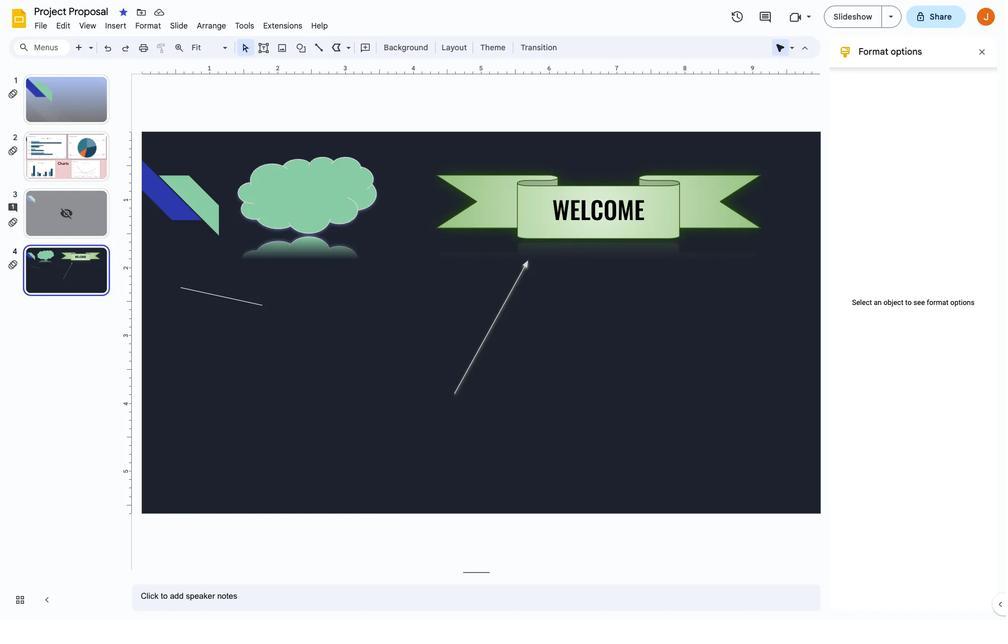 Task type: locate. For each thing, give the bounding box(es) containing it.
share button
[[906, 6, 966, 28]]

navigation
[[0, 63, 123, 620]]

view menu item
[[75, 19, 101, 32]]

format left slide
[[135, 21, 161, 31]]

insert image image
[[276, 40, 289, 55]]

format menu item
[[131, 19, 166, 32]]

edit
[[56, 21, 70, 31]]

Rename text field
[[30, 4, 115, 18]]

format options application
[[0, 0, 1006, 620]]

help menu item
[[307, 19, 332, 32]]

options right format
[[950, 298, 975, 306]]

slide
[[170, 21, 188, 31]]

transition button
[[516, 39, 562, 56]]

menu bar banner
[[0, 0, 1006, 620]]

0 horizontal spatial format
[[135, 21, 161, 31]]

file menu item
[[30, 19, 52, 32]]

background
[[384, 42, 428, 53]]

menu bar
[[30, 15, 332, 33]]

insert menu item
[[101, 19, 131, 32]]

select line image
[[344, 40, 351, 44]]

0 vertical spatial format
[[135, 21, 161, 31]]

share
[[930, 12, 952, 22]]

options down presentation options image
[[891, 46, 922, 58]]

format
[[135, 21, 161, 31], [859, 46, 888, 58]]

menu bar inside the menu bar banner
[[30, 15, 332, 33]]

Star checkbox
[[116, 4, 131, 20]]

live pointer settings image
[[787, 40, 794, 44]]

1 vertical spatial options
[[950, 298, 975, 306]]

edit menu item
[[52, 19, 75, 32]]

see
[[914, 298, 925, 306]]

background button
[[379, 39, 433, 56]]

format options
[[859, 46, 922, 58]]

1 horizontal spatial format
[[859, 46, 888, 58]]

shape image
[[295, 40, 308, 55]]

format inside format options section
[[859, 46, 888, 58]]

options
[[891, 46, 922, 58], [950, 298, 975, 306]]

Zoom text field
[[190, 40, 221, 55]]

format down slideshow button
[[859, 46, 888, 58]]

format
[[927, 298, 949, 306]]

0 vertical spatial options
[[891, 46, 922, 58]]

format inside format menu item
[[135, 21, 161, 31]]

extensions menu item
[[259, 19, 307, 32]]

1 vertical spatial format
[[859, 46, 888, 58]]

select an object to see format options
[[852, 298, 975, 306]]

menu bar containing file
[[30, 15, 332, 33]]



Task type: describe. For each thing, give the bounding box(es) containing it.
an
[[874, 298, 882, 306]]

format options section
[[830, 36, 997, 611]]

mode and view toolbar
[[772, 36, 814, 59]]

tools
[[235, 21, 254, 31]]

select
[[852, 298, 872, 306]]

layout
[[442, 42, 467, 53]]

Menus field
[[14, 40, 70, 55]]

slideshow button
[[824, 6, 882, 28]]

file
[[35, 21, 47, 31]]

new slide with layout image
[[86, 40, 93, 44]]

help
[[311, 21, 328, 31]]

format for format options
[[859, 46, 888, 58]]

object
[[884, 298, 904, 306]]

arrange menu item
[[192, 19, 231, 32]]

0 horizontal spatial options
[[891, 46, 922, 58]]

view
[[79, 21, 96, 31]]

extensions
[[263, 21, 302, 31]]

presentation options image
[[889, 16, 893, 18]]

theme
[[480, 42, 506, 53]]

tools menu item
[[231, 19, 259, 32]]

theme button
[[475, 39, 511, 56]]

to
[[905, 298, 912, 306]]

format for format
[[135, 21, 161, 31]]

insert
[[105, 21, 126, 31]]

navigation inside format options application
[[0, 63, 123, 620]]

select an object to see format options element
[[846, 298, 980, 306]]

main toolbar
[[69, 39, 563, 56]]

arrange
[[197, 21, 226, 31]]

Zoom field
[[188, 40, 232, 56]]

slide menu item
[[166, 19, 192, 32]]

slideshow
[[834, 12, 872, 22]]

layout button
[[438, 39, 470, 56]]

transition
[[521, 42, 557, 53]]

1 horizontal spatial options
[[950, 298, 975, 306]]



Task type: vqa. For each thing, say whether or not it's contained in the screenshot.
Shape Image
yes



